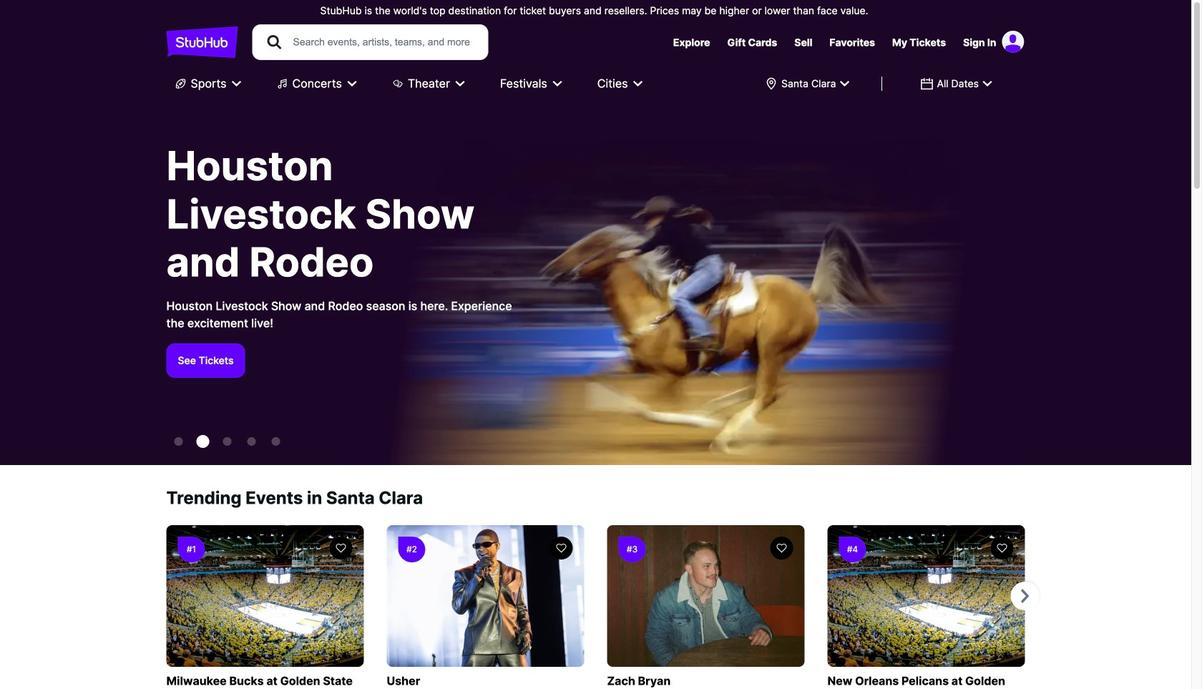 Task type: vqa. For each thing, say whether or not it's contained in the screenshot.
2 - Copa America icon
yes



Task type: describe. For each thing, give the bounding box(es) containing it.
2 - copa america image
[[223, 437, 232, 446]]

stubhub image
[[166, 24, 238, 60]]

Search events, artists, teams, and more field
[[292, 34, 475, 50]]

3 - the masters image
[[247, 437, 256, 446]]



Task type: locate. For each thing, give the bounding box(es) containing it.
None field
[[756, 71, 860, 97], [912, 71, 1002, 97], [756, 71, 860, 97], [912, 71, 1002, 97]]

4 - formula 1 - global image
[[272, 437, 280, 446]]

1 - houston livestock show and rodeo image
[[197, 435, 209, 448]]

0 - olivia rodrigo image
[[174, 437, 183, 446]]



